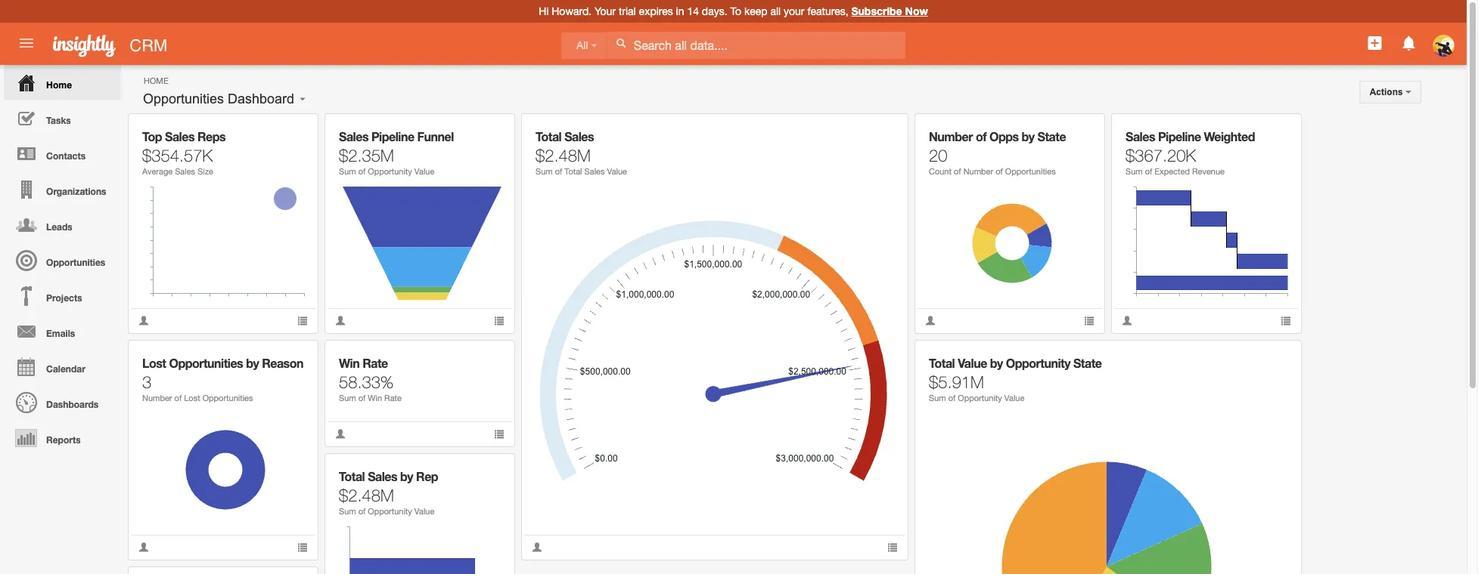 Task type: describe. For each thing, give the bounding box(es) containing it.
$367.20k
[[1126, 145, 1196, 165]]

total sales $2.48m sum of total sales value
[[536, 130, 627, 177]]

sum inside total sales by rep $2.48m sum of opportunity value
[[339, 507, 356, 517]]

3
[[142, 372, 151, 392]]

tasks
[[46, 115, 71, 126]]

sum inside total sales $2.48m sum of total sales value
[[536, 167, 553, 177]]

your
[[784, 5, 804, 17]]

total sales by rep link
[[339, 470, 438, 484]]

projects link
[[4, 278, 121, 314]]

state for $5.91m
[[1073, 357, 1102, 371]]

of inside total value by opportunity state $5.91m sum of opportunity value
[[948, 394, 956, 404]]

howard.
[[552, 5, 592, 17]]

size
[[198, 167, 213, 177]]

user image for $354.57k
[[138, 316, 149, 326]]

by for $5.91m
[[990, 357, 1003, 371]]

user image for $2.35m
[[335, 316, 346, 326]]

total sales link
[[536, 130, 594, 144]]

0 horizontal spatial lost
[[142, 357, 166, 371]]

number inside lost opportunities by reason 3 number of lost opportunities
[[142, 394, 172, 404]]

$2.35m
[[339, 145, 394, 165]]

trial
[[619, 5, 636, 17]]

average
[[142, 167, 173, 177]]

tasks link
[[4, 101, 121, 136]]

actions
[[1370, 87, 1405, 97]]

home inside navigation
[[46, 79, 72, 90]]

opportunities dashboard
[[143, 91, 294, 107]]

20
[[929, 145, 947, 165]]

opportunities inside button
[[143, 91, 224, 107]]

total sales by rep $2.48m sum of opportunity value
[[339, 470, 438, 517]]

your
[[595, 5, 616, 17]]

all
[[576, 40, 588, 51]]

by for $2.48m
[[400, 470, 413, 484]]

opportunity inside sales pipeline funnel $2.35m sum of opportunity value
[[368, 167, 412, 177]]

sum inside the sales pipeline weighted $367.20k sum of expected revenue
[[1126, 167, 1143, 177]]

user image for by
[[925, 316, 936, 326]]

wrench image for rep
[[483, 466, 494, 476]]

total for $5.91m
[[929, 357, 955, 371]]

of inside the sales pipeline weighted $367.20k sum of expected revenue
[[1145, 167, 1152, 177]]

user image for reason
[[138, 543, 149, 553]]

of down number of opps by state 'link'
[[996, 167, 1003, 177]]

value inside sales pipeline funnel $2.35m sum of opportunity value
[[414, 167, 434, 177]]

sales pipeline funnel $2.35m sum of opportunity value
[[339, 130, 454, 177]]

leads link
[[4, 207, 121, 243]]

1 horizontal spatial home
[[144, 76, 168, 85]]

pipeline for $367.20k
[[1158, 130, 1201, 144]]

subscribe now link
[[851, 5, 928, 17]]

list image for $2.35m
[[494, 316, 505, 326]]

list image for reason
[[297, 543, 308, 553]]

14
[[687, 5, 699, 17]]

sum inside total value by opportunity state $5.91m sum of opportunity value
[[929, 394, 946, 404]]

number of opps by state link
[[929, 130, 1066, 144]]

features,
[[807, 5, 848, 17]]

actions button
[[1360, 81, 1421, 104]]

notifications image
[[1400, 34, 1418, 52]]

total value by opportunity state link
[[929, 357, 1102, 371]]

0 horizontal spatial win
[[339, 357, 359, 371]]

navigation containing home
[[0, 65, 121, 456]]

sales inside sales pipeline funnel $2.35m sum of opportunity value
[[339, 130, 368, 144]]

expected
[[1155, 167, 1190, 177]]

of inside total sales $2.48m sum of total sales value
[[555, 167, 562, 177]]

list image for $367.20k
[[1281, 316, 1291, 326]]

sum inside sales pipeline funnel $2.35m sum of opportunity value
[[339, 167, 356, 177]]

home link
[[4, 65, 121, 101]]

user image for $367.20k
[[1122, 316, 1132, 326]]

leads
[[46, 222, 72, 232]]

of inside sales pipeline funnel $2.35m sum of opportunity value
[[358, 167, 366, 177]]

win rate link
[[339, 357, 388, 371]]

dashboard
[[228, 91, 294, 107]]

hi howard. your trial expires in 14 days. to keep all your features, subscribe now
[[539, 5, 928, 17]]

opps
[[989, 130, 1019, 144]]

opportunity inside total sales by rep $2.48m sum of opportunity value
[[368, 507, 412, 517]]

$354.57k
[[142, 145, 213, 165]]

keep
[[744, 5, 767, 17]]

list image
[[1084, 316, 1095, 326]]

Search all data.... text field
[[607, 32, 905, 59]]

sum inside win rate 58.33% sum of win rate
[[339, 394, 356, 404]]

of inside win rate 58.33% sum of win rate
[[358, 394, 366, 404]]

0 vertical spatial rate
[[362, 357, 388, 371]]

subscribe
[[851, 5, 902, 17]]

list image for $354.57k
[[297, 316, 308, 326]]



Task type: vqa. For each thing, say whether or not it's contained in the screenshot.
wrench icon to the bottom
yes



Task type: locate. For each thing, give the bounding box(es) containing it.
1 vertical spatial number
[[963, 167, 993, 177]]

number of opps by state 20 count of number of opportunities
[[929, 130, 1066, 177]]

contacts link
[[4, 136, 121, 172]]

total inside total value by opportunity state $5.91m sum of opportunity value
[[929, 357, 955, 371]]

dashboards link
[[4, 385, 121, 421]]

revenue
[[1192, 167, 1225, 177]]

crm
[[130, 36, 168, 55]]

wrench image down dashboard
[[286, 125, 297, 136]]

1 vertical spatial $2.48m
[[339, 486, 394, 505]]

of down total sales link
[[555, 167, 562, 177]]

navigation
[[0, 65, 121, 456]]

home
[[144, 76, 168, 85], [46, 79, 72, 90]]

1 vertical spatial win
[[368, 394, 382, 404]]

1 horizontal spatial wrench image
[[483, 466, 494, 476]]

win
[[339, 357, 359, 371], [368, 394, 382, 404]]

1 horizontal spatial $2.48m
[[536, 145, 591, 165]]

state down list image
[[1073, 357, 1102, 371]]

funnel
[[417, 130, 454, 144]]

sum down '58.33%'
[[339, 394, 356, 404]]

by inside total sales by rep $2.48m sum of opportunity value
[[400, 470, 413, 484]]

value
[[414, 167, 434, 177], [607, 167, 627, 177], [958, 357, 987, 371], [1004, 394, 1024, 404], [414, 507, 434, 517]]

$2.48m inside total sales $2.48m sum of total sales value
[[536, 145, 591, 165]]

sum down total sales link
[[536, 167, 553, 177]]

organizations
[[46, 186, 106, 197]]

$2.48m
[[536, 145, 591, 165], [339, 486, 394, 505]]

pipeline up $367.20k
[[1158, 130, 1201, 144]]

days.
[[702, 5, 727, 17]]

total for sum
[[339, 470, 365, 484]]

opportunity
[[368, 167, 412, 177], [1006, 357, 1070, 371], [958, 394, 1002, 404], [368, 507, 412, 517]]

0 vertical spatial $2.48m
[[536, 145, 591, 165]]

state inside 'number of opps by state 20 count of number of opportunities'
[[1038, 130, 1066, 144]]

of
[[976, 130, 986, 144], [358, 167, 366, 177], [555, 167, 562, 177], [954, 167, 961, 177], [996, 167, 1003, 177], [1145, 167, 1152, 177], [174, 394, 182, 404], [358, 394, 366, 404], [948, 394, 956, 404], [358, 507, 366, 517]]

user image up win rate link
[[335, 316, 346, 326]]

0 horizontal spatial $2.48m
[[339, 486, 394, 505]]

top
[[142, 130, 162, 144]]

0 vertical spatial state
[[1038, 130, 1066, 144]]

sales inside the sales pipeline weighted $367.20k sum of expected revenue
[[1126, 130, 1155, 144]]

1 horizontal spatial lost
[[184, 394, 200, 404]]

lost opportunities by reason link
[[142, 357, 303, 371]]

1 user image from the left
[[335, 316, 346, 326]]

by inside 'number of opps by state 20 count of number of opportunities'
[[1022, 130, 1035, 144]]

lost up 3
[[142, 357, 166, 371]]

sum down $5.91m
[[929, 394, 946, 404]]

of down total sales by rep link
[[358, 507, 366, 517]]

0 horizontal spatial home
[[46, 79, 72, 90]]

1 vertical spatial wrench image
[[483, 466, 494, 476]]

of right count at the right of the page
[[954, 167, 961, 177]]

1 vertical spatial rate
[[384, 394, 402, 404]]

1 horizontal spatial user image
[[1122, 316, 1132, 326]]

1 vertical spatial state
[[1073, 357, 1102, 371]]

0 horizontal spatial pipeline
[[371, 130, 414, 144]]

value inside total sales $2.48m sum of total sales value
[[607, 167, 627, 177]]

pipeline up $2.35m
[[371, 130, 414, 144]]

0 horizontal spatial user image
[[335, 316, 346, 326]]

total inside total sales by rep $2.48m sum of opportunity value
[[339, 470, 365, 484]]

of down $5.91m
[[948, 394, 956, 404]]

pipeline inside sales pipeline funnel $2.35m sum of opportunity value
[[371, 130, 414, 144]]

lost down lost opportunities by reason link
[[184, 394, 200, 404]]

$5.91m
[[929, 372, 984, 392]]

2 pipeline from the left
[[1158, 130, 1201, 144]]

number up the 20 on the top right of the page
[[929, 130, 973, 144]]

by inside total value by opportunity state $5.91m sum of opportunity value
[[990, 357, 1003, 371]]

lost
[[142, 357, 166, 371], [184, 394, 200, 404]]

number down 3
[[142, 394, 172, 404]]

2 vertical spatial number
[[142, 394, 172, 404]]

reps
[[197, 130, 225, 144]]

opportunities
[[143, 91, 224, 107], [1005, 167, 1056, 177], [46, 257, 105, 268], [169, 357, 243, 371], [202, 394, 253, 404]]

number right count at the right of the page
[[963, 167, 993, 177]]

$2.48m down total sales by rep link
[[339, 486, 394, 505]]

rate up '58.33%'
[[362, 357, 388, 371]]

0 vertical spatial number
[[929, 130, 973, 144]]

1 horizontal spatial state
[[1073, 357, 1102, 371]]

expires
[[639, 5, 673, 17]]

home down crm in the top left of the page
[[144, 76, 168, 85]]

sales inside total sales by rep $2.48m sum of opportunity value
[[368, 470, 397, 484]]

pipeline
[[371, 130, 414, 144], [1158, 130, 1201, 144]]

sum down $367.20k
[[1126, 167, 1143, 177]]

58.33%
[[339, 372, 393, 392]]

list image for sum
[[887, 543, 898, 553]]

sum down $2.35m
[[339, 167, 356, 177]]

calendar link
[[4, 349, 121, 385]]

organizations link
[[4, 172, 121, 207]]

home up tasks link at the top
[[46, 79, 72, 90]]

calendar
[[46, 364, 85, 374]]

user image for sum
[[532, 543, 542, 553]]

opportunities inside navigation
[[46, 257, 105, 268]]

now
[[905, 5, 928, 17]]

count
[[929, 167, 952, 177]]

all link
[[561, 32, 607, 59]]

wrench image
[[286, 125, 297, 136], [483, 466, 494, 476]]

by for 3
[[246, 357, 259, 371]]

user image
[[138, 316, 149, 326], [925, 316, 936, 326], [335, 429, 346, 440], [138, 543, 149, 553], [532, 543, 542, 553]]

all
[[770, 5, 781, 17]]

pipeline for $2.35m
[[371, 130, 414, 144]]

sales pipeline funnel link
[[339, 130, 454, 144]]

of left opps on the top of page
[[976, 130, 986, 144]]

reason
[[262, 357, 303, 371]]

rate down '58.33%'
[[384, 394, 402, 404]]

win up '58.33%'
[[339, 357, 359, 371]]

0 vertical spatial win
[[339, 357, 359, 371]]

state inside total value by opportunity state $5.91m sum of opportunity value
[[1073, 357, 1102, 371]]

of inside lost opportunities by reason 3 number of lost opportunities
[[174, 394, 182, 404]]

wrench image right rep
[[483, 466, 494, 476]]

rep
[[416, 470, 438, 484]]

state for 20
[[1038, 130, 1066, 144]]

sales pipeline weighted link
[[1126, 130, 1255, 144]]

hi
[[539, 5, 549, 17]]

1 vertical spatial lost
[[184, 394, 200, 404]]

number
[[929, 130, 973, 144], [963, 167, 993, 177], [142, 394, 172, 404]]

1 horizontal spatial win
[[368, 394, 382, 404]]

emails
[[46, 328, 75, 339]]

total
[[536, 130, 561, 144], [565, 167, 582, 177], [929, 357, 955, 371], [339, 470, 365, 484]]

top sales reps link
[[142, 130, 225, 144]]

2 user image from the left
[[1122, 316, 1132, 326]]

top sales reps $354.57k average sales size
[[142, 130, 225, 177]]

reports
[[46, 435, 81, 446]]

win down '58.33%'
[[368, 394, 382, 404]]

user image
[[335, 316, 346, 326], [1122, 316, 1132, 326]]

to
[[730, 5, 741, 17]]

of down $367.20k
[[1145, 167, 1152, 177]]

0 horizontal spatial state
[[1038, 130, 1066, 144]]

sales pipeline weighted $367.20k sum of expected revenue
[[1126, 130, 1255, 177]]

0 horizontal spatial wrench image
[[286, 125, 297, 136]]

sum
[[339, 167, 356, 177], [536, 167, 553, 177], [1126, 167, 1143, 177], [339, 394, 356, 404], [929, 394, 946, 404], [339, 507, 356, 517]]

opportunities inside 'number of opps by state 20 count of number of opportunities'
[[1005, 167, 1056, 177]]

in
[[676, 5, 684, 17]]

user image right list image
[[1122, 316, 1132, 326]]

list image
[[297, 316, 308, 326], [494, 316, 505, 326], [1281, 316, 1291, 326], [494, 429, 505, 440], [297, 543, 308, 553], [887, 543, 898, 553]]

opportunities dashboard button
[[138, 88, 300, 110]]

of down $2.35m
[[358, 167, 366, 177]]

projects
[[46, 293, 82, 303]]

emails link
[[4, 314, 121, 349]]

of inside total sales by rep $2.48m sum of opportunity value
[[358, 507, 366, 517]]

white image
[[616, 38, 626, 48]]

pipeline inside the sales pipeline weighted $367.20k sum of expected revenue
[[1158, 130, 1201, 144]]

total value by opportunity state $5.91m sum of opportunity value
[[929, 357, 1102, 404]]

of down lost opportunities by reason link
[[174, 394, 182, 404]]

1 pipeline from the left
[[371, 130, 414, 144]]

$2.48m inside total sales by rep $2.48m sum of opportunity value
[[339, 486, 394, 505]]

contacts
[[46, 151, 86, 161]]

state right opps on the top of page
[[1038, 130, 1066, 144]]

state
[[1038, 130, 1066, 144], [1073, 357, 1102, 371]]

opportunities link
[[4, 243, 121, 278]]

by inside lost opportunities by reason 3 number of lost opportunities
[[246, 357, 259, 371]]

sales
[[165, 130, 194, 144], [339, 130, 368, 144], [564, 130, 594, 144], [1126, 130, 1155, 144], [175, 167, 195, 177], [584, 167, 605, 177], [368, 470, 397, 484]]

0 vertical spatial wrench image
[[286, 125, 297, 136]]

wrench image
[[483, 125, 494, 136], [876, 125, 887, 136], [1073, 125, 1084, 136], [1270, 125, 1280, 136], [286, 352, 297, 363], [483, 352, 494, 363], [1270, 352, 1280, 363]]

of down '58.33%'
[[358, 394, 366, 404]]

total for total
[[536, 130, 561, 144]]

reports link
[[4, 421, 121, 456]]

by
[[1022, 130, 1035, 144], [246, 357, 259, 371], [990, 357, 1003, 371], [400, 470, 413, 484]]

value inside total sales by rep $2.48m sum of opportunity value
[[414, 507, 434, 517]]

rate
[[362, 357, 388, 371], [384, 394, 402, 404]]

0 vertical spatial lost
[[142, 357, 166, 371]]

weighted
[[1204, 130, 1255, 144]]

win rate 58.33% sum of win rate
[[339, 357, 402, 404]]

$2.48m down total sales link
[[536, 145, 591, 165]]

dashboards
[[46, 399, 98, 410]]

sum down total sales by rep link
[[339, 507, 356, 517]]

lost opportunities by reason 3 number of lost opportunities
[[142, 357, 303, 404]]

wrench image for $354.57k
[[286, 125, 297, 136]]

1 horizontal spatial pipeline
[[1158, 130, 1201, 144]]



